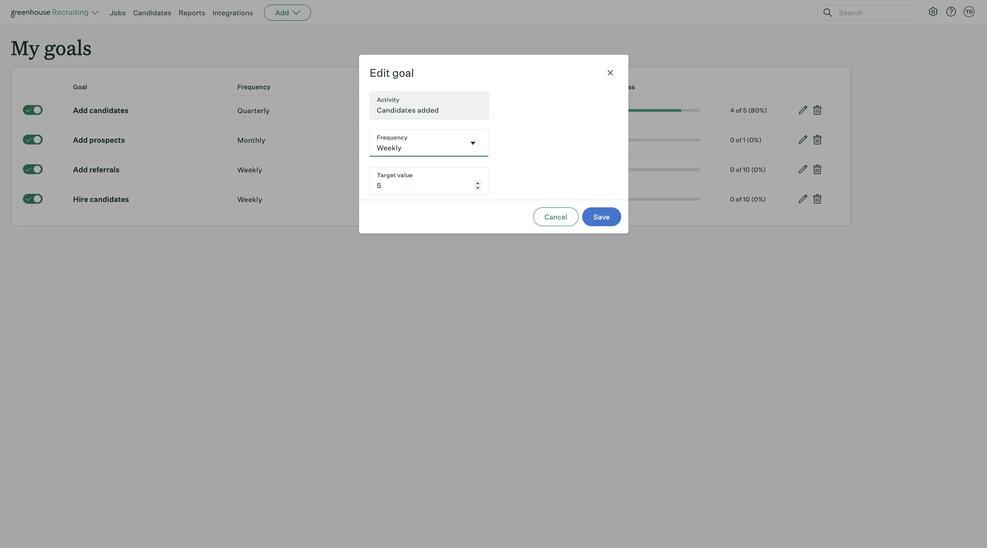 Task type: describe. For each thing, give the bounding box(es) containing it.
october 1, 2023 - december 31, 2023
[[361, 106, 487, 115]]

greenhouse recruiting image
[[11, 7, 92, 18]]

4 of 5 (80%)
[[730, 106, 767, 114]]

toggle flyout image
[[468, 139, 477, 148]]

progress bar for hire candidates
[[607, 198, 700, 201]]

edit goal icon image for add candidates
[[798, 105, 809, 115]]

Search text field
[[837, 6, 910, 19]]

progress bar for add referrals
[[607, 168, 700, 171]]

progress
[[607, 83, 635, 91]]

edit goal icon image for add prospects
[[798, 134, 809, 145]]

0 of 1 (0%)
[[730, 136, 762, 144]]

october 23, 2023 - october 29, 2023 for add referrals
[[361, 165, 486, 174]]

remove goal icon image for add referrals
[[812, 164, 823, 175]]

- for hire candidates
[[422, 195, 425, 204]]

progress bar for add prospects
[[607, 139, 700, 141]]

goals
[[44, 34, 92, 61]]

quarterly
[[237, 106, 270, 115]]

edit
[[370, 66, 390, 80]]

of for add referrals
[[736, 166, 742, 173]]

integrations link
[[213, 8, 253, 17]]

remove goal icon image for add prospects
[[812, 134, 823, 145]]

october 23, 2023 - october 29, 2023 for hire candidates
[[361, 195, 486, 204]]

add for add referrals
[[73, 165, 88, 174]]

td
[[966, 9, 973, 15]]

1, for october
[[390, 135, 395, 144]]

of for add prospects
[[736, 136, 742, 144]]

td button
[[964, 6, 975, 17]]

- for add candidates
[[416, 106, 419, 115]]

(80%)
[[748, 106, 767, 114]]

- for add prospects
[[416, 135, 419, 144]]

add for add prospects
[[73, 135, 88, 144]]

(0%) for add referrals
[[751, 166, 766, 173]]

Target value number field
[[370, 167, 488, 194]]

23, for add referrals
[[390, 165, 401, 174]]

hire
[[73, 195, 88, 204]]

close modal icon image
[[605, 67, 616, 78]]

31, for december
[[458, 106, 467, 115]]

frequency
[[237, 83, 271, 91]]

add referrals
[[73, 165, 120, 174]]

candidates for hire candidates
[[90, 195, 129, 204]]

weekly for add referrals
[[237, 165, 262, 174]]

10 for hire candidates
[[743, 195, 750, 203]]

goal
[[73, 83, 87, 91]]

october 1, 2023 - october 31, 2023
[[361, 135, 479, 144]]

referrals
[[89, 165, 120, 174]]

0 for hire candidates
[[730, 195, 735, 203]]

of for hire candidates
[[736, 195, 742, 203]]

remove goal icon image for hire candidates
[[812, 194, 823, 204]]

cancel
[[545, 212, 567, 221]]

candidates
[[133, 8, 171, 17]]

23, for hire candidates
[[390, 195, 401, 204]]

reports
[[179, 8, 205, 17]]



Task type: locate. For each thing, give the bounding box(es) containing it.
1 1, from the top
[[390, 106, 395, 115]]

1, for december
[[390, 106, 395, 115]]

31, for october
[[450, 135, 460, 144]]

add
[[275, 8, 289, 17], [73, 106, 88, 115], [73, 135, 88, 144], [73, 165, 88, 174]]

integrations
[[213, 8, 253, 17]]

october 23, 2023 - october 29, 2023 down target value number field
[[361, 195, 486, 204]]

edit goal icon image for hire candidates
[[798, 194, 809, 204]]

1 vertical spatial 0
[[730, 166, 735, 173]]

candidates for add candidates
[[89, 106, 129, 115]]

1 23, from the top
[[390, 165, 401, 174]]

- for add referrals
[[422, 165, 425, 174]]

save
[[593, 212, 610, 221]]

29, for candidates
[[456, 195, 467, 204]]

remove goal icon image
[[812, 105, 823, 115], [812, 134, 823, 145], [812, 164, 823, 175], [812, 194, 823, 204]]

2 of from the top
[[736, 136, 742, 144]]

4
[[730, 106, 735, 114]]

4 edit goal icon image from the top
[[798, 194, 809, 204]]

3 edit goal icon image from the top
[[798, 164, 809, 175]]

1 vertical spatial 1,
[[390, 135, 395, 144]]

1 of from the top
[[736, 106, 742, 114]]

4 of from the top
[[736, 195, 742, 203]]

29, down target value number field
[[456, 195, 467, 204]]

0 of 10 (0%) for candidates
[[730, 195, 766, 203]]

0 vertical spatial 29,
[[456, 165, 467, 174]]

october 23, 2023 - october 29, 2023 down "toggle flyout" field
[[361, 165, 486, 174]]

5
[[743, 106, 747, 114]]

31,
[[458, 106, 467, 115], [450, 135, 460, 144]]

0 for add referrals
[[730, 166, 735, 173]]

3 progress bar from the top
[[607, 168, 700, 171]]

2023
[[397, 106, 414, 115], [469, 106, 487, 115], [397, 135, 414, 144], [461, 135, 479, 144], [402, 165, 420, 174], [468, 165, 486, 174], [402, 195, 420, 204], [468, 195, 486, 204]]

my
[[11, 34, 39, 61]]

configure image
[[928, 6, 939, 17]]

add prospects
[[73, 135, 125, 144]]

0 vertical spatial 23,
[[390, 165, 401, 174]]

1 0 from the top
[[730, 136, 735, 144]]

progress bar for add candidates
[[607, 109, 700, 112]]

4 remove goal icon image from the top
[[812, 194, 823, 204]]

0 vertical spatial candidates
[[89, 106, 129, 115]]

1 10 from the top
[[743, 166, 750, 173]]

0 vertical spatial 31,
[[458, 106, 467, 115]]

candidates up "prospects"
[[89, 106, 129, 115]]

- down "toggle flyout" field
[[422, 165, 425, 174]]

23, down target value number field
[[390, 195, 401, 204]]

october
[[361, 106, 388, 115], [361, 135, 388, 144], [421, 135, 449, 144], [361, 165, 388, 174], [427, 165, 454, 174], [361, 195, 388, 204], [427, 195, 454, 204]]

1 vertical spatial 23,
[[390, 195, 401, 204]]

0 vertical spatial weekly
[[237, 165, 262, 174]]

0 vertical spatial 1,
[[390, 106, 395, 115]]

31, right december at the left of page
[[458, 106, 467, 115]]

add button
[[264, 4, 311, 21]]

december
[[421, 106, 456, 115]]

2 vertical spatial (0%)
[[751, 195, 766, 203]]

edit goal icon image for add referrals
[[798, 164, 809, 175]]

2 23, from the top
[[390, 195, 401, 204]]

10 for add referrals
[[743, 166, 750, 173]]

candidates
[[89, 106, 129, 115], [90, 195, 129, 204]]

0 vertical spatial (0%)
[[747, 136, 762, 144]]

0 of 10 (0%)
[[730, 166, 766, 173], [730, 195, 766, 203]]

(0%)
[[747, 136, 762, 144], [751, 166, 766, 173], [751, 195, 766, 203]]

none field "toggle flyout"
[[370, 130, 488, 157]]

(0%) for hire candidates
[[751, 195, 766, 203]]

1 vertical spatial 10
[[743, 195, 750, 203]]

-
[[416, 106, 419, 115], [416, 135, 419, 144], [422, 165, 425, 174], [422, 195, 425, 204]]

save button
[[582, 207, 621, 226]]

1 vertical spatial october 23, 2023 - october 29, 2023
[[361, 195, 486, 204]]

2 progress bar from the top
[[607, 139, 700, 141]]

1
[[743, 136, 746, 144]]

weekly for hire candidates
[[237, 195, 262, 204]]

3 remove goal icon image from the top
[[812, 164, 823, 175]]

jobs
[[110, 8, 126, 17]]

None text field
[[370, 92, 481, 119], [370, 130, 465, 157], [370, 92, 481, 119], [370, 130, 465, 157]]

2 1, from the top
[[390, 135, 395, 144]]

td button
[[962, 4, 976, 19]]

edit goal
[[370, 66, 414, 80]]

weekly
[[237, 165, 262, 174], [237, 195, 262, 204]]

0 vertical spatial october 23, 2023 - october 29, 2023
[[361, 165, 486, 174]]

add for add
[[275, 8, 289, 17]]

edit goal icon image
[[798, 105, 809, 115], [798, 134, 809, 145], [798, 164, 809, 175], [798, 194, 809, 204]]

progress bar
[[607, 109, 700, 112], [607, 139, 700, 141], [607, 168, 700, 171], [607, 198, 700, 201]]

29, for referrals
[[456, 165, 467, 174]]

my goals
[[11, 34, 92, 61]]

hire candidates
[[73, 195, 129, 204]]

add inside add popup button
[[275, 8, 289, 17]]

1 vertical spatial 0 of 10 (0%)
[[730, 195, 766, 203]]

4 progress bar from the top
[[607, 198, 700, 201]]

0 of 10 (0%) for referrals
[[730, 166, 766, 173]]

of for add candidates
[[736, 106, 742, 114]]

1 0 of 10 (0%) from the top
[[730, 166, 766, 173]]

candidates right hire
[[90, 195, 129, 204]]

1, down october 1, 2023 - december 31, 2023
[[390, 135, 395, 144]]

29,
[[456, 165, 467, 174], [456, 195, 467, 204]]

2 0 of 10 (0%) from the top
[[730, 195, 766, 203]]

1 29, from the top
[[456, 165, 467, 174]]

1,
[[390, 106, 395, 115], [390, 135, 395, 144]]

1 october 23, 2023 - october 29, 2023 from the top
[[361, 165, 486, 174]]

1 edit goal icon image from the top
[[798, 105, 809, 115]]

10
[[743, 166, 750, 173], [743, 195, 750, 203]]

- down october 1, 2023 - december 31, 2023
[[416, 135, 419, 144]]

31, left "toggle flyout" "image"
[[450, 135, 460, 144]]

29, down "toggle flyout" field
[[456, 165, 467, 174]]

0
[[730, 136, 735, 144], [730, 166, 735, 173], [730, 195, 735, 203]]

monthly
[[237, 135, 265, 144]]

of
[[736, 106, 742, 114], [736, 136, 742, 144], [736, 166, 742, 173], [736, 195, 742, 203]]

1 vertical spatial (0%)
[[751, 166, 766, 173]]

23,
[[390, 165, 401, 174], [390, 195, 401, 204]]

1 remove goal icon image from the top
[[812, 105, 823, 115]]

prospects
[[89, 135, 125, 144]]

3 0 from the top
[[730, 195, 735, 203]]

1 progress bar from the top
[[607, 109, 700, 112]]

0 vertical spatial 10
[[743, 166, 750, 173]]

2 weekly from the top
[[237, 195, 262, 204]]

None checkbox
[[23, 164, 43, 174], [23, 194, 43, 204], [23, 164, 43, 174], [23, 194, 43, 204]]

october 23, 2023 - october 29, 2023
[[361, 165, 486, 174], [361, 195, 486, 204]]

add for add candidates
[[73, 106, 88, 115]]

1 vertical spatial candidates
[[90, 195, 129, 204]]

cancel button
[[533, 207, 579, 226]]

remove goal icon image for add candidates
[[812, 105, 823, 115]]

- left december at the left of page
[[416, 106, 419, 115]]

2 october 23, 2023 - october 29, 2023 from the top
[[361, 195, 486, 204]]

goal
[[392, 66, 414, 80]]

0 vertical spatial 0 of 10 (0%)
[[730, 166, 766, 173]]

reports link
[[179, 8, 205, 17]]

1 vertical spatial weekly
[[237, 195, 262, 204]]

jobs link
[[110, 8, 126, 17]]

23, down the 'october 1, 2023 - october 31, 2023'
[[390, 165, 401, 174]]

2 10 from the top
[[743, 195, 750, 203]]

0 for add prospects
[[730, 136, 735, 144]]

(0%) for add prospects
[[747, 136, 762, 144]]

3 of from the top
[[736, 166, 742, 173]]

1 vertical spatial 29,
[[456, 195, 467, 204]]

2 29, from the top
[[456, 195, 467, 204]]

- down target value number field
[[422, 195, 425, 204]]

None checkbox
[[23, 105, 43, 115], [23, 135, 43, 144], [23, 105, 43, 115], [23, 135, 43, 144]]

1 vertical spatial 31,
[[450, 135, 460, 144]]

1 weekly from the top
[[237, 165, 262, 174]]

2 0 from the top
[[730, 166, 735, 173]]

0 vertical spatial 0
[[730, 136, 735, 144]]

add candidates
[[73, 106, 129, 115]]

2 vertical spatial 0
[[730, 195, 735, 203]]

candidates link
[[133, 8, 171, 17]]

2 edit goal icon image from the top
[[798, 134, 809, 145]]

2 remove goal icon image from the top
[[812, 134, 823, 145]]

None field
[[370, 92, 488, 119], [370, 130, 488, 157], [370, 92, 488, 119]]

1, down edit goal
[[390, 106, 395, 115]]



Task type: vqa. For each thing, say whether or not it's contained in the screenshot.


